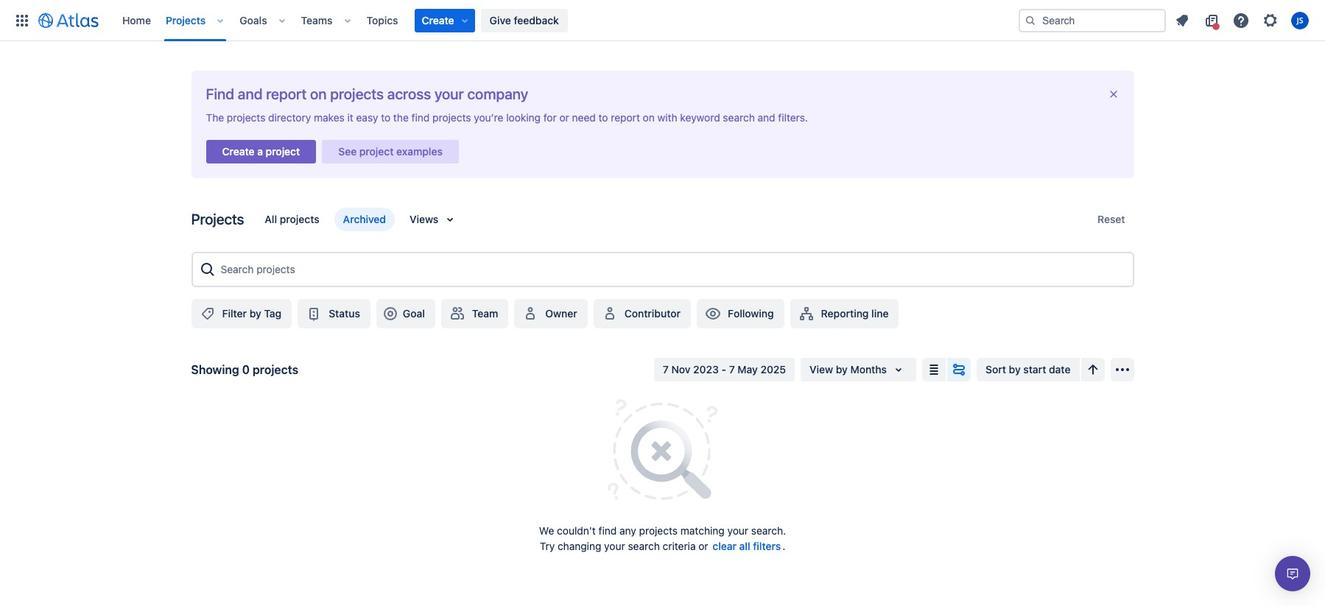 Task type: describe. For each thing, give the bounding box(es) containing it.
2025
[[761, 363, 786, 376]]

keyword
[[681, 111, 721, 124]]

give
[[490, 14, 511, 26]]

create for create
[[422, 14, 454, 26]]

team
[[472, 307, 499, 320]]

reporting
[[822, 307, 869, 320]]

1 vertical spatial and
[[758, 111, 776, 124]]

view by months button
[[801, 358, 917, 382]]

feedback
[[514, 14, 559, 26]]

easy
[[356, 111, 378, 124]]

7 nov 2023 - 7 may 2025
[[663, 363, 786, 376]]

0 horizontal spatial report
[[266, 85, 307, 102]]

sort by start date button
[[977, 358, 1080, 382]]

2 7 from the left
[[729, 363, 735, 376]]

filter by tag
[[222, 307, 282, 320]]

with
[[658, 111, 678, 124]]

find inside we couldn't find any projects matching your search. try changing your search criteria or clear all filters .
[[599, 525, 617, 537]]

projects left you're
[[433, 111, 471, 124]]

status button
[[298, 299, 371, 329]]

date
[[1050, 363, 1071, 376]]

projects right the
[[227, 111, 266, 124]]

reset
[[1098, 213, 1126, 226]]

see project examples button
[[322, 136, 459, 168]]

owner button
[[515, 299, 588, 329]]

or for criteria
[[699, 540, 709, 553]]

teams
[[301, 14, 333, 26]]

the
[[394, 111, 409, 124]]

it
[[348, 111, 354, 124]]

showing 0 projects
[[191, 363, 299, 377]]

help image
[[1233, 11, 1251, 29]]

home
[[122, 14, 151, 26]]

matching
[[681, 525, 725, 537]]

archived
[[343, 213, 386, 226]]

your for company
[[435, 85, 464, 102]]

examples
[[397, 145, 443, 158]]

projects up it
[[330, 85, 384, 102]]

directory
[[268, 111, 311, 124]]

try
[[540, 540, 555, 553]]

looking
[[507, 111, 541, 124]]

search.
[[752, 525, 787, 537]]

goal button
[[377, 299, 435, 329]]

see project examples
[[339, 145, 443, 158]]

your for search.
[[728, 525, 749, 537]]

search projects image
[[199, 261, 216, 279]]

1 vertical spatial projects
[[191, 211, 244, 228]]

all projects
[[265, 213, 320, 226]]

teams link
[[297, 8, 337, 32]]

showing
[[191, 363, 239, 377]]

reporting line
[[822, 307, 889, 320]]

all projects button
[[256, 208, 328, 231]]

topics
[[367, 14, 398, 26]]

account image
[[1292, 11, 1310, 29]]

following
[[728, 307, 774, 320]]

projects inside button
[[280, 213, 320, 226]]

projects inside top element
[[166, 14, 206, 26]]

give feedback button
[[481, 8, 568, 32]]

sort by start date
[[986, 363, 1071, 376]]

all
[[740, 540, 751, 553]]

create a project
[[222, 145, 300, 158]]

Search field
[[1019, 8, 1167, 32]]

need
[[572, 111, 596, 124]]

2 project from the left
[[360, 145, 394, 158]]

or for for
[[560, 111, 570, 124]]

home link
[[118, 8, 156, 32]]

for
[[544, 111, 557, 124]]

following button
[[697, 299, 785, 329]]

projects inside we couldn't find any projects matching your search. try changing your search criteria or clear all filters .
[[639, 525, 678, 537]]

all
[[265, 213, 277, 226]]

more options image
[[1114, 361, 1132, 379]]

across
[[388, 85, 431, 102]]

clear all filters button
[[712, 539, 783, 556]]

line
[[872, 307, 889, 320]]

you're
[[474, 111, 504, 124]]

create for create a project
[[222, 145, 255, 158]]

by for filter
[[250, 307, 261, 320]]

find and report on projects across your company
[[206, 85, 529, 102]]

we
[[539, 525, 555, 537]]

owner
[[546, 307, 578, 320]]

0 horizontal spatial and
[[238, 85, 263, 102]]

nov
[[672, 363, 691, 376]]

1 horizontal spatial your
[[605, 540, 626, 553]]

any
[[620, 525, 637, 537]]

7 nov 2023 - 7 may 2025 button
[[654, 358, 795, 382]]

0
[[242, 363, 250, 377]]

reset button
[[1089, 208, 1135, 231]]



Task type: locate. For each thing, give the bounding box(es) containing it.
0 horizontal spatial to
[[381, 111, 391, 124]]

contributor button
[[594, 299, 691, 329]]

sort
[[986, 363, 1007, 376]]

on
[[310, 85, 327, 102], [643, 111, 655, 124]]

projects link
[[161, 8, 210, 32]]

start
[[1024, 363, 1047, 376]]

0 horizontal spatial by
[[250, 307, 261, 320]]

settings image
[[1263, 11, 1280, 29]]

1 horizontal spatial find
[[599, 525, 617, 537]]

give feedback
[[490, 14, 559, 26]]

7 left nov
[[663, 363, 669, 376]]

your up "all"
[[728, 525, 749, 537]]

banner
[[0, 0, 1326, 41]]

top element
[[9, 0, 1019, 41]]

search down any
[[628, 540, 660, 553]]

create button
[[415, 8, 475, 32]]

7
[[663, 363, 669, 376], [729, 363, 735, 376]]

1 vertical spatial your
[[728, 525, 749, 537]]

archived button
[[334, 208, 395, 231]]

1 to from the left
[[381, 111, 391, 124]]

by right view
[[836, 363, 848, 376]]

find
[[412, 111, 430, 124], [599, 525, 617, 537]]

0 vertical spatial create
[[422, 14, 454, 26]]

search right keyword
[[723, 111, 755, 124]]

report
[[266, 85, 307, 102], [611, 111, 640, 124]]

reverse sort order image
[[1085, 361, 1102, 379]]

search image
[[1025, 14, 1037, 26]]

1 vertical spatial on
[[643, 111, 655, 124]]

filter by tag button
[[191, 299, 292, 329]]

1 project from the left
[[266, 145, 300, 158]]

0 horizontal spatial your
[[435, 85, 464, 102]]

reporting line button
[[791, 299, 900, 329]]

report right need
[[611, 111, 640, 124]]

projects right all
[[280, 213, 320, 226]]

create a project button
[[206, 136, 316, 168]]

tag
[[264, 307, 282, 320]]

0 vertical spatial your
[[435, 85, 464, 102]]

couldn't
[[557, 525, 596, 537]]

clear
[[713, 540, 737, 553]]

1 horizontal spatial search
[[723, 111, 755, 124]]

0 vertical spatial and
[[238, 85, 263, 102]]

1 vertical spatial find
[[599, 525, 617, 537]]

change date range format image
[[890, 361, 908, 379]]

0 horizontal spatial search
[[628, 540, 660, 553]]

1 horizontal spatial to
[[599, 111, 608, 124]]

notifications image
[[1174, 11, 1192, 29]]

topics link
[[362, 8, 403, 32]]

find left any
[[599, 525, 617, 537]]

2 horizontal spatial your
[[728, 525, 749, 537]]

following image
[[705, 305, 722, 323]]

view by months
[[810, 363, 887, 376]]

and left filters.
[[758, 111, 776, 124]]

status
[[329, 307, 360, 320]]

Search projects field
[[216, 256, 1127, 283]]

tag image
[[199, 305, 216, 323]]

1 vertical spatial create
[[222, 145, 255, 158]]

or
[[560, 111, 570, 124], [699, 540, 709, 553]]

status image
[[305, 305, 323, 323]]

0 horizontal spatial 7
[[663, 363, 669, 376]]

1 horizontal spatial and
[[758, 111, 776, 124]]

on up the makes
[[310, 85, 327, 102]]

1 vertical spatial or
[[699, 540, 709, 553]]

a
[[257, 145, 263, 158]]

0 vertical spatial on
[[310, 85, 327, 102]]

your
[[435, 85, 464, 102], [728, 525, 749, 537], [605, 540, 626, 553]]

the projects directory makes it easy to the find projects you're looking for or need to report on with keyword search and filters.
[[206, 111, 808, 124]]

find right the the
[[412, 111, 430, 124]]

0 horizontal spatial project
[[266, 145, 300, 158]]

projects right home
[[166, 14, 206, 26]]

or down matching
[[699, 540, 709, 553]]

to
[[381, 111, 391, 124], [599, 111, 608, 124]]

filters
[[753, 540, 781, 553]]

switch to... image
[[13, 11, 31, 29]]

we couldn't find any projects matching your search. try changing your search criteria or clear all filters .
[[539, 525, 787, 553]]

projects
[[330, 85, 384, 102], [227, 111, 266, 124], [433, 111, 471, 124], [280, 213, 320, 226], [253, 363, 299, 377], [639, 525, 678, 537]]

1 horizontal spatial by
[[836, 363, 848, 376]]

projects
[[166, 14, 206, 26], [191, 211, 244, 228]]

1 horizontal spatial 7
[[729, 363, 735, 376]]

0 horizontal spatial create
[[222, 145, 255, 158]]

search inside we couldn't find any projects matching your search. try changing your search criteria or clear all filters .
[[628, 540, 660, 553]]

filters.
[[779, 111, 808, 124]]

close banner image
[[1108, 88, 1120, 100]]

views button
[[401, 208, 468, 231]]

goal
[[403, 307, 425, 320]]

0 vertical spatial find
[[412, 111, 430, 124]]

2 horizontal spatial by
[[1009, 363, 1021, 376]]

to right need
[[599, 111, 608, 124]]

makes
[[314, 111, 345, 124]]

your right across
[[435, 85, 464, 102]]

by inside button
[[250, 307, 261, 320]]

view
[[810, 363, 834, 376]]

.
[[783, 540, 786, 553]]

your down any
[[605, 540, 626, 553]]

1 horizontal spatial report
[[611, 111, 640, 124]]

on left with
[[643, 111, 655, 124]]

may
[[738, 363, 758, 376]]

changing
[[558, 540, 602, 553]]

or inside we couldn't find any projects matching your search. try changing your search criteria or clear all filters .
[[699, 540, 709, 553]]

by inside popup button
[[1009, 363, 1021, 376]]

search
[[723, 111, 755, 124], [628, 540, 660, 553]]

projects right 0
[[253, 363, 299, 377]]

1 vertical spatial search
[[628, 540, 660, 553]]

goals
[[240, 14, 267, 26]]

display as list image
[[926, 361, 943, 379]]

filter
[[222, 307, 247, 320]]

project
[[266, 145, 300, 158], [360, 145, 394, 158]]

by for view
[[836, 363, 848, 376]]

0 vertical spatial or
[[560, 111, 570, 124]]

1 vertical spatial report
[[611, 111, 640, 124]]

criteria
[[663, 540, 696, 553]]

by right sort
[[1009, 363, 1021, 376]]

1 horizontal spatial project
[[360, 145, 394, 158]]

months
[[851, 363, 887, 376]]

and
[[238, 85, 263, 102], [758, 111, 776, 124]]

company
[[468, 85, 529, 102]]

0 vertical spatial search
[[723, 111, 755, 124]]

project right see
[[360, 145, 394, 158]]

project right a
[[266, 145, 300, 158]]

or right for at left top
[[560, 111, 570, 124]]

1 horizontal spatial on
[[643, 111, 655, 124]]

projects up the search projects image on the left top of page
[[191, 211, 244, 228]]

0 horizontal spatial or
[[560, 111, 570, 124]]

projects up criteria
[[639, 525, 678, 537]]

find
[[206, 85, 234, 102]]

by left tag
[[250, 307, 261, 320]]

team button
[[441, 299, 509, 329]]

see
[[339, 145, 357, 158]]

0 vertical spatial report
[[266, 85, 307, 102]]

create right 'topics'
[[422, 14, 454, 26]]

and right find
[[238, 85, 263, 102]]

2 vertical spatial your
[[605, 540, 626, 553]]

2023
[[694, 363, 719, 376]]

create left a
[[222, 145, 255, 158]]

2 to from the left
[[599, 111, 608, 124]]

7 right -
[[729, 363, 735, 376]]

contributor
[[625, 307, 681, 320]]

create inside popup button
[[422, 14, 454, 26]]

0 horizontal spatial on
[[310, 85, 327, 102]]

report up directory
[[266, 85, 307, 102]]

1 horizontal spatial create
[[422, 14, 454, 26]]

1 horizontal spatial or
[[699, 540, 709, 553]]

the
[[206, 111, 224, 124]]

by for sort
[[1009, 363, 1021, 376]]

open intercom messenger image
[[1285, 565, 1302, 583]]

1 7 from the left
[[663, 363, 669, 376]]

create inside button
[[222, 145, 255, 158]]

views
[[410, 213, 439, 226]]

0 horizontal spatial find
[[412, 111, 430, 124]]

banner containing home
[[0, 0, 1326, 41]]

by
[[250, 307, 261, 320], [836, 363, 848, 376], [1009, 363, 1021, 376]]

to left the the
[[381, 111, 391, 124]]

goals link
[[235, 8, 272, 32]]

by inside dropdown button
[[836, 363, 848, 376]]

0 vertical spatial projects
[[166, 14, 206, 26]]

display as timeline image
[[951, 361, 968, 379]]



Task type: vqa. For each thing, say whether or not it's contained in the screenshot.
top tab list
no



